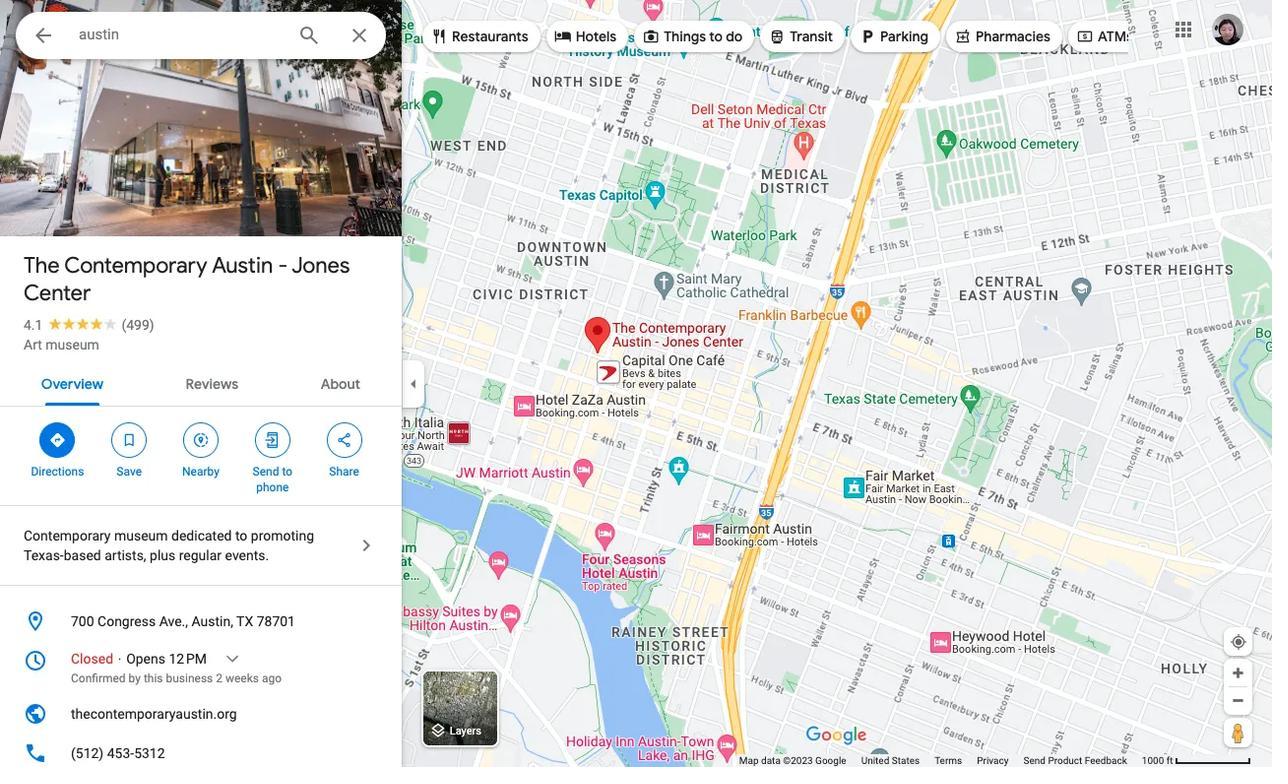 Task type: describe. For each thing, give the bounding box(es) containing it.
united states button
[[861, 754, 920, 767]]

regular
[[179, 548, 222, 563]]

78701
[[257, 614, 295, 629]]

united
[[861, 755, 890, 766]]


[[769, 25, 786, 47]]

footer inside google maps element
[[739, 754, 1142, 767]]

austin field
[[16, 12, 386, 59]]

zoom out image
[[1231, 693, 1246, 708]]

confirmed
[[71, 672, 126, 685]]

2
[[216, 672, 223, 685]]

ft
[[1167, 755, 1174, 766]]

to inside  things to do
[[709, 28, 723, 45]]

4.1
[[24, 317, 43, 333]]

transit
[[790, 28, 833, 45]]

nearby
[[182, 465, 220, 479]]

the
[[24, 252, 60, 280]]

send for send product feedback
[[1024, 755, 1046, 766]]

send for send to phone
[[253, 465, 279, 479]]

1000 ft
[[1142, 755, 1174, 766]]

the contemporary austin - jones center main content
[[0, 0, 402, 767]]

show street view coverage image
[[1224, 718, 1253, 748]]

artists,
[[105, 548, 146, 563]]

texas-
[[24, 548, 64, 563]]

business
[[166, 672, 213, 685]]

 things to do
[[642, 25, 743, 47]]

contemporary museum dedicated to promoting texas-based artists, plus regular events.
[[24, 528, 314, 563]]

contemporary inside the contemporary austin - jones center
[[64, 252, 208, 280]]

ago
[[262, 672, 282, 685]]

events.
[[225, 548, 269, 563]]

none field inside austin field
[[79, 23, 282, 46]]

opens
[[126, 651, 165, 667]]

map
[[739, 755, 759, 766]]

terms
[[935, 755, 962, 766]]

directions
[[31, 465, 84, 479]]

show open hours for the week image
[[224, 650, 241, 668]]


[[430, 25, 448, 47]]

 pharmacies
[[954, 25, 1051, 47]]

dedicated
[[171, 528, 232, 544]]


[[642, 25, 660, 47]]

privacy
[[977, 755, 1009, 766]]

confirmed by this business 2 weeks ago
[[71, 672, 282, 685]]

(512) 453-5312
[[71, 746, 165, 761]]

this
[[144, 672, 163, 685]]

700
[[71, 614, 94, 629]]

about button
[[305, 359, 376, 406]]

 button
[[16, 12, 71, 63]]

overview
[[41, 375, 103, 393]]

12 pm
[[169, 651, 207, 667]]

united states
[[861, 755, 920, 766]]

austin,
[[192, 614, 233, 629]]

5312
[[134, 746, 165, 761]]


[[192, 429, 210, 451]]

about
[[321, 375, 361, 393]]

tab list inside google maps element
[[0, 359, 402, 406]]

reviews button
[[170, 359, 254, 406]]

restaurants
[[452, 28, 529, 45]]

layers
[[450, 725, 482, 738]]

thecontemporaryaustin.org link
[[0, 694, 402, 734]]

austin
[[212, 252, 273, 280]]

499 reviews element
[[122, 317, 154, 333]]

museum for art
[[46, 337, 99, 353]]

©2023
[[783, 755, 813, 766]]

things
[[664, 28, 706, 45]]


[[49, 429, 66, 451]]

congress
[[98, 614, 156, 629]]

by
[[129, 672, 141, 685]]

700 congress ave., austin, tx 78701
[[71, 614, 295, 629]]

plus
[[150, 548, 176, 563]]


[[859, 25, 877, 47]]

 transit
[[769, 25, 833, 47]]

to inside send to phone
[[282, 465, 293, 479]]

map data ©2023 google
[[739, 755, 847, 766]]

feedback
[[1085, 755, 1128, 766]]

(512) 453-5312 button
[[0, 734, 402, 767]]

product
[[1048, 755, 1083, 766]]

art
[[24, 337, 42, 353]]



Task type: vqa. For each thing, say whether or not it's contained in the screenshot.
RESTAURANTS
yes



Task type: locate. For each thing, give the bounding box(es) containing it.

[[32, 22, 55, 49]]

google maps element
[[0, 0, 1272, 767]]

reviews
[[186, 375, 238, 393]]

states
[[892, 755, 920, 766]]

to up events. at the bottom of page
[[235, 528, 248, 544]]

contemporary museum dedicated to promoting texas-based artists, plus regular events. button
[[0, 506, 402, 585]]

zoom in image
[[1231, 666, 1246, 681]]

the contemporary austin - jones center
[[24, 252, 350, 307]]


[[264, 429, 281, 451]]

museum down 4.1 stars "image"
[[46, 337, 99, 353]]

art museum
[[24, 337, 99, 353]]

to inside contemporary museum dedicated to promoting texas-based artists, plus regular events.
[[235, 528, 248, 544]]

terms button
[[935, 754, 962, 767]]

to left the do
[[709, 28, 723, 45]]

1 horizontal spatial to
[[282, 465, 293, 479]]

0 horizontal spatial to
[[235, 528, 248, 544]]

1 horizontal spatial museum
[[114, 528, 168, 544]]

(512)
[[71, 746, 104, 761]]

⋅
[[117, 651, 123, 667]]

1 vertical spatial contemporary
[[24, 528, 111, 544]]

museum up artists,
[[114, 528, 168, 544]]

1 vertical spatial to
[[282, 465, 293, 479]]

footer
[[739, 754, 1142, 767]]

send product feedback
[[1024, 755, 1128, 766]]


[[335, 429, 353, 451]]

2 horizontal spatial to
[[709, 28, 723, 45]]

contemporary up based
[[24, 528, 111, 544]]

google
[[816, 755, 847, 766]]

 parking
[[859, 25, 929, 47]]

contemporary
[[64, 252, 208, 280], [24, 528, 111, 544]]


[[120, 429, 138, 451]]

information for the contemporary austin - jones center region
[[0, 602, 402, 767]]

1,256 photos
[[50, 195, 141, 214]]

send left product
[[1024, 755, 1046, 766]]

weeks
[[226, 672, 259, 685]]

0 vertical spatial to
[[709, 28, 723, 45]]

google account: michele murakami  
(michele.murakami@adept.ai) image
[[1212, 13, 1244, 45]]

museum
[[46, 337, 99, 353], [114, 528, 168, 544]]

privacy button
[[977, 754, 1009, 767]]

to
[[709, 28, 723, 45], [282, 465, 293, 479], [235, 528, 248, 544]]


[[954, 25, 972, 47]]

museum for contemporary
[[114, 528, 168, 544]]

0 vertical spatial send
[[253, 465, 279, 479]]

700 congress ave., austin, tx 78701 button
[[0, 602, 402, 641]]

share
[[329, 465, 359, 479]]

1 vertical spatial museum
[[114, 528, 168, 544]]

hotels
[[576, 28, 617, 45]]

contemporary inside contemporary museum dedicated to promoting texas-based artists, plus regular events.
[[24, 528, 111, 544]]

footer containing map data ©2023 google
[[739, 754, 1142, 767]]

center
[[24, 280, 91, 307]]

send to phone
[[253, 465, 293, 494]]

453-
[[107, 746, 134, 761]]

atms
[[1098, 28, 1133, 45]]

tx
[[236, 614, 253, 629]]

ave.,
[[159, 614, 188, 629]]


[[1076, 25, 1094, 47]]


[[554, 25, 572, 47]]

phone
[[256, 481, 289, 494]]

data
[[761, 755, 781, 766]]

send up phone
[[253, 465, 279, 479]]

overview button
[[25, 359, 119, 406]]

0 vertical spatial museum
[[46, 337, 99, 353]]

to up phone
[[282, 465, 293, 479]]

tab list containing overview
[[0, 359, 402, 406]]

promoting
[[251, 528, 314, 544]]

1 horizontal spatial send
[[1024, 755, 1046, 766]]

2 vertical spatial to
[[235, 528, 248, 544]]

send inside send product feedback button
[[1024, 755, 1046, 766]]

contemporary up (499)
[[64, 252, 208, 280]]

None field
[[79, 23, 282, 46]]

based
[[64, 548, 101, 563]]

 search field
[[16, 12, 386, 63]]

 restaurants
[[430, 25, 529, 47]]

actions for the contemporary austin - jones center region
[[0, 407, 402, 505]]

art museum button
[[24, 335, 99, 355]]

1000
[[1142, 755, 1164, 766]]

4.1 stars image
[[43, 317, 122, 330]]

closed
[[71, 651, 113, 667]]

thecontemporaryaustin.org
[[71, 706, 237, 722]]

jones
[[291, 252, 350, 280]]

send product feedback button
[[1024, 754, 1128, 767]]

hours image
[[24, 649, 47, 673]]

 atms
[[1076, 25, 1133, 47]]

museum inside art museum button
[[46, 337, 99, 353]]

show your location image
[[1230, 633, 1248, 651]]

museum inside contemporary museum dedicated to promoting texas-based artists, plus regular events.
[[114, 528, 168, 544]]

0 vertical spatial contemporary
[[64, 252, 208, 280]]

collapse side panel image
[[403, 373, 424, 394]]

(499)
[[122, 317, 154, 333]]

 hotels
[[554, 25, 617, 47]]

do
[[726, 28, 743, 45]]

photo of the contemporary austin - jones center image
[[0, 0, 402, 252]]

0 horizontal spatial museum
[[46, 337, 99, 353]]

photos
[[93, 195, 141, 214]]

-
[[278, 252, 288, 280]]

1,256
[[50, 195, 89, 214]]

closed ⋅ opens 12 pm
[[71, 651, 207, 667]]

tab list
[[0, 359, 402, 406]]

0 horizontal spatial send
[[253, 465, 279, 479]]

pharmacies
[[976, 28, 1051, 45]]

parking
[[881, 28, 929, 45]]

1 vertical spatial send
[[1024, 755, 1046, 766]]

send inside send to phone
[[253, 465, 279, 479]]



